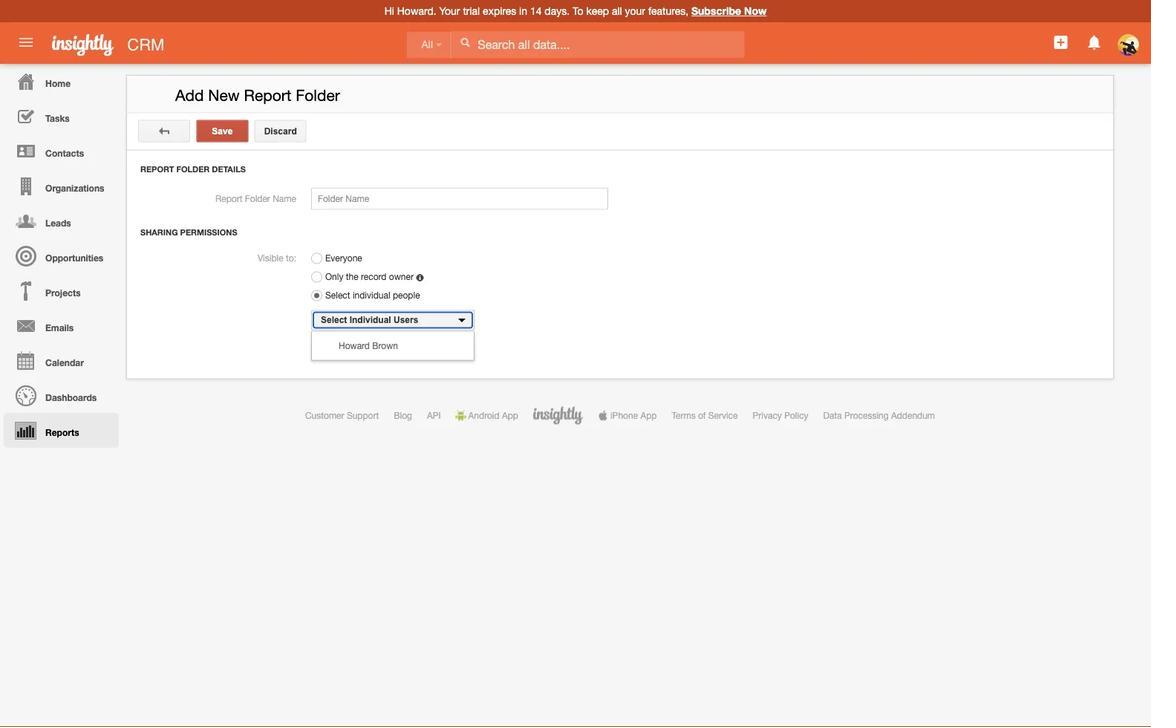 Task type: describe. For each thing, give the bounding box(es) containing it.
app for iphone app
[[641, 410, 657, 421]]

permissions
[[180, 228, 237, 237]]

iphone app link
[[598, 410, 657, 421]]

your
[[439, 5, 460, 17]]

folder for report folder details
[[176, 165, 210, 174]]

features,
[[648, 5, 689, 17]]

customer support
[[305, 410, 379, 421]]

your
[[625, 5, 646, 17]]

support
[[347, 410, 379, 421]]

leads
[[45, 218, 71, 228]]

new
[[208, 86, 240, 104]]

dashboards
[[45, 392, 97, 403]]

customer support link
[[305, 410, 379, 421]]

addendum
[[891, 410, 935, 421]]

howard
[[339, 341, 370, 351]]

home
[[45, 78, 71, 88]]

back image
[[159, 126, 169, 136]]

select individual people
[[325, 290, 420, 300]]

trial
[[463, 5, 480, 17]]

blog link
[[394, 410, 412, 421]]

emails link
[[4, 308, 119, 343]]

the
[[346, 272, 359, 282]]

this record will only be visible to its creator and administrators. image
[[416, 274, 424, 281]]

data
[[824, 410, 842, 421]]

android
[[468, 410, 500, 421]]

hi
[[385, 5, 394, 17]]

report folder name
[[216, 194, 296, 204]]

policy
[[785, 410, 809, 421]]

all
[[422, 39, 433, 50]]

only
[[325, 272, 344, 282]]

iphone
[[611, 410, 638, 421]]

api link
[[427, 410, 441, 421]]

people
[[393, 290, 420, 300]]

individual
[[350, 315, 391, 325]]

expires
[[483, 5, 516, 17]]

howard brown
[[339, 341, 398, 351]]

visible
[[258, 253, 284, 263]]

android app
[[468, 410, 518, 421]]

individual
[[353, 290, 390, 300]]

all link
[[407, 31, 452, 58]]

everyone
[[325, 253, 362, 263]]

to:
[[286, 253, 296, 263]]

select individual users
[[321, 315, 419, 325]]

terms of service link
[[672, 410, 738, 421]]

customer
[[305, 410, 344, 421]]

now
[[744, 5, 767, 17]]

terms
[[672, 410, 696, 421]]

brown
[[372, 341, 398, 351]]

navigation containing home
[[0, 64, 119, 448]]

privacy policy link
[[753, 410, 809, 421]]

service
[[709, 410, 738, 421]]

Search all data.... text field
[[452, 31, 745, 58]]

iphone app
[[611, 410, 657, 421]]

select for select individual users
[[321, 315, 347, 325]]

android app link
[[456, 410, 518, 421]]



Task type: vqa. For each thing, say whether or not it's contained in the screenshot.
chevron right image within All Reports link
no



Task type: locate. For each thing, give the bounding box(es) containing it.
add
[[175, 86, 204, 104]]

privacy
[[753, 410, 782, 421]]

in
[[519, 5, 527, 17]]

1 vertical spatial report
[[140, 165, 174, 174]]

days.
[[545, 5, 570, 17]]

Folder Name text field
[[311, 188, 608, 210]]

tasks
[[45, 113, 70, 123]]

2 vertical spatial folder
[[245, 194, 270, 204]]

app right iphone
[[641, 410, 657, 421]]

report down the back image
[[140, 165, 174, 174]]

howard brown link
[[312, 336, 474, 355]]

navigation
[[0, 64, 119, 448]]

data processing addendum
[[824, 410, 935, 421]]

discard
[[264, 126, 297, 136]]

report
[[244, 86, 291, 104], [140, 165, 174, 174], [216, 194, 243, 204]]

emails
[[45, 322, 74, 333]]

folder left details
[[176, 165, 210, 174]]

contacts link
[[4, 134, 119, 169]]

dashboards link
[[4, 378, 119, 413]]

organizations link
[[4, 169, 119, 204]]

of
[[698, 410, 706, 421]]

0 vertical spatial select
[[325, 290, 350, 300]]

users
[[394, 315, 419, 325]]

1 vertical spatial select
[[321, 315, 347, 325]]

crm
[[127, 35, 165, 54]]

terms of service
[[672, 410, 738, 421]]

howard.
[[397, 5, 437, 17]]

2 app from the left
[[641, 410, 657, 421]]

save button
[[196, 120, 248, 142]]

1 horizontal spatial report
[[216, 194, 243, 204]]

None radio
[[311, 290, 322, 301]]

select
[[325, 290, 350, 300], [321, 315, 347, 325]]

projects
[[45, 287, 81, 298]]

0 vertical spatial report
[[244, 86, 291, 104]]

report folder details
[[140, 165, 246, 174]]

details
[[212, 165, 246, 174]]

leads link
[[4, 204, 119, 238]]

calendar link
[[4, 343, 119, 378]]

name
[[273, 194, 296, 204]]

app for android app
[[502, 410, 518, 421]]

report down details
[[216, 194, 243, 204]]

0 vertical spatial folder
[[296, 86, 340, 104]]

1 vertical spatial folder
[[176, 165, 210, 174]]

0 horizontal spatial report
[[140, 165, 174, 174]]

reports link
[[4, 413, 119, 448]]

api
[[427, 410, 441, 421]]

keep
[[586, 5, 609, 17]]

sharing permissions
[[140, 228, 237, 237]]

select up howard
[[321, 315, 347, 325]]

white image
[[460, 37, 470, 48]]

data processing addendum link
[[824, 410, 935, 421]]

folder for report folder name
[[245, 194, 270, 204]]

subscribe
[[692, 5, 741, 17]]

subscribe now link
[[692, 5, 767, 17]]

sharing
[[140, 228, 178, 237]]

privacy policy
[[753, 410, 809, 421]]

opportunities link
[[4, 238, 119, 273]]

tasks link
[[4, 99, 119, 134]]

report up discard
[[244, 86, 291, 104]]

report for report folder name
[[216, 194, 243, 204]]

app
[[502, 410, 518, 421], [641, 410, 657, 421]]

all
[[612, 5, 622, 17]]

2 vertical spatial report
[[216, 194, 243, 204]]

discard button
[[255, 120, 307, 142]]

notifications image
[[1086, 33, 1104, 51]]

save
[[212, 126, 233, 136]]

reports
[[45, 427, 79, 438]]

1 horizontal spatial folder
[[245, 194, 270, 204]]

app right android
[[502, 410, 518, 421]]

home link
[[4, 64, 119, 99]]

opportunities
[[45, 253, 103, 263]]

2 horizontal spatial folder
[[296, 86, 340, 104]]

0 horizontal spatial app
[[502, 410, 518, 421]]

select inside select individual users button
[[321, 315, 347, 325]]

blog
[[394, 410, 412, 421]]

owner
[[389, 272, 414, 282]]

add new report folder
[[175, 86, 340, 104]]

select down only
[[325, 290, 350, 300]]

projects link
[[4, 273, 119, 308]]

record
[[361, 272, 387, 282]]

processing
[[845, 410, 889, 421]]

14
[[530, 5, 542, 17]]

only the record owner
[[325, 272, 414, 282]]

Only the record owner radio
[[311, 271, 322, 283]]

1 app from the left
[[502, 410, 518, 421]]

to
[[573, 5, 584, 17]]

contacts
[[45, 148, 84, 158]]

folder left name
[[245, 194, 270, 204]]

select individual users button
[[311, 310, 475, 330]]

select for select individual people
[[325, 290, 350, 300]]

None radio
[[311, 253, 322, 264]]

calendar
[[45, 357, 84, 368]]

folder up discard
[[296, 86, 340, 104]]

2 horizontal spatial report
[[244, 86, 291, 104]]

visible to:
[[258, 253, 296, 263]]

hi howard. your trial expires in 14 days. to keep all your features, subscribe now
[[385, 5, 767, 17]]

1 horizontal spatial app
[[641, 410, 657, 421]]

report for report folder details
[[140, 165, 174, 174]]

0 horizontal spatial folder
[[176, 165, 210, 174]]



